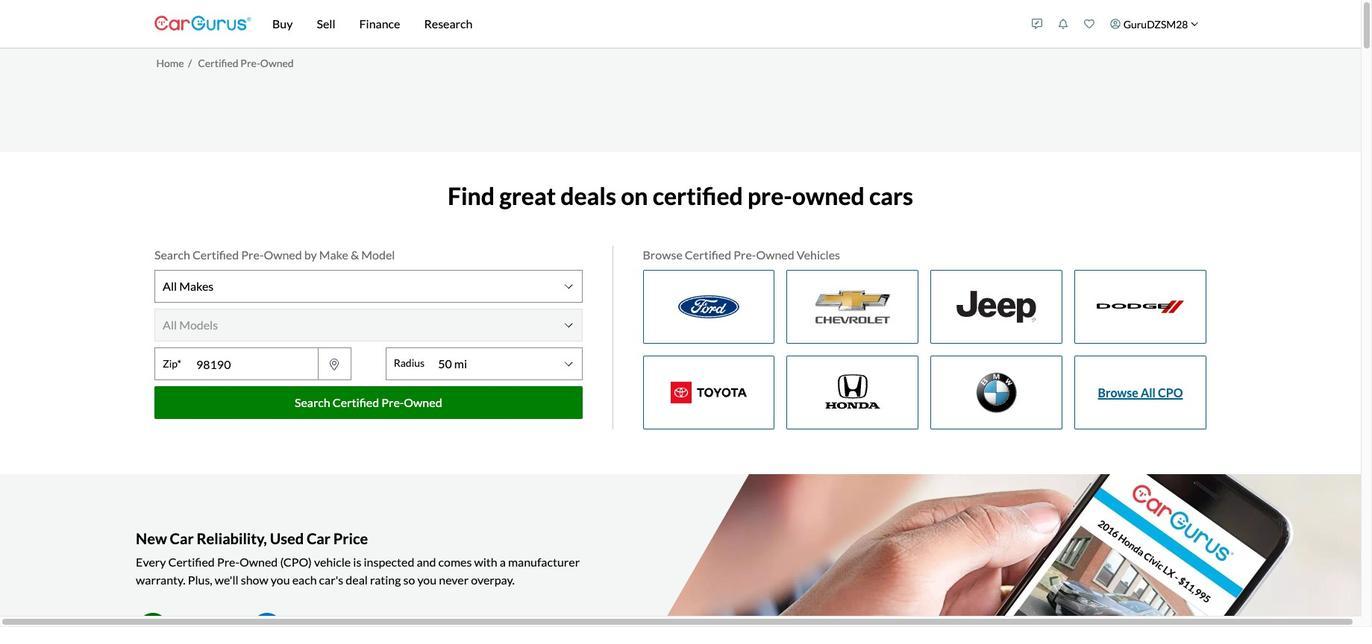 Task type: vqa. For each thing, say whether or not it's contained in the screenshot.
left more
no



Task type: locate. For each thing, give the bounding box(es) containing it.
buy
[[272, 16, 293, 31]]

search certified pre-owned
[[295, 395, 442, 410]]

0 vertical spatial search
[[154, 248, 190, 262]]

browse inside browse all cpo 'link'
[[1098, 386, 1139, 400]]

find
[[448, 181, 495, 210]]

certified inside search certified pre-owned button
[[333, 395, 379, 410]]

1 horizontal spatial car
[[307, 530, 331, 548]]

pre- up we'll
[[217, 555, 240, 570]]

certified
[[198, 57, 239, 69], [192, 248, 239, 262], [685, 248, 732, 262], [333, 395, 379, 410], [168, 555, 215, 570]]

1 vertical spatial search
[[295, 395, 330, 410]]

Zip* field
[[189, 349, 318, 381]]

pre- inside new car reliability, used car price every certified pre-owned (cpo) vehicle is inspected and comes with a manufacturer warranty. plus, we'll show you each car's deal rating so you never overpay.
[[217, 555, 240, 570]]

browse
[[643, 248, 683, 262], [1098, 386, 1139, 400]]

radius
[[394, 357, 425, 370]]

owned down radius
[[404, 395, 442, 410]]

deals
[[561, 181, 616, 210]]

0 horizontal spatial browse
[[643, 248, 683, 262]]

you right the so at the bottom of the page
[[417, 573, 437, 588]]

pre- down radius
[[382, 395, 404, 410]]

owned
[[792, 181, 865, 210]]

manufacturer
[[508, 555, 580, 570]]

new car reliability, used car price every certified pre-owned (cpo) vehicle is inspected and comes with a manufacturer warranty. plus, we'll show you each car's deal rating so you never overpay.
[[136, 530, 580, 588]]

buy button
[[260, 0, 305, 48]]

owned for search certified pre-owned
[[404, 395, 442, 410]]

car up the "vehicle"
[[307, 530, 331, 548]]

owned inside new car reliability, used car price every certified pre-owned (cpo) vehicle is inspected and comes with a manufacturer warranty. plus, we'll show you each car's deal rating so you never overpay.
[[240, 555, 278, 570]]

saved cars image
[[1085, 19, 1095, 29]]

pre- left the by
[[241, 248, 264, 262]]

home link
[[156, 57, 184, 69]]

0 horizontal spatial search
[[154, 248, 190, 262]]

search
[[154, 248, 190, 262], [295, 395, 330, 410]]

user icon image
[[1111, 19, 1121, 29]]

great
[[499, 181, 556, 210]]

owned left the by
[[264, 248, 302, 262]]

certified for search certified pre-owned by make & model
[[192, 248, 239, 262]]

browse certified pre-owned vehicles
[[643, 248, 840, 262]]

0 horizontal spatial car
[[170, 530, 194, 548]]

so
[[403, 573, 415, 588]]

0 vertical spatial browse
[[643, 248, 683, 262]]

2 car from the left
[[307, 530, 331, 548]]

vehicle
[[314, 555, 351, 570]]

browse for browse certified pre-owned vehicles
[[643, 248, 683, 262]]

certified for browse certified pre-owned vehicles
[[685, 248, 732, 262]]

we'll
[[215, 573, 239, 588]]

1 horizontal spatial search
[[295, 395, 330, 410]]

pre- up ford 'image'
[[734, 248, 756, 262]]

1 car from the left
[[170, 530, 194, 548]]

car right new
[[170, 530, 194, 548]]

owned inside search certified pre-owned button
[[404, 395, 442, 410]]

home / certified pre-owned
[[156, 57, 294, 69]]

car's
[[319, 573, 344, 588]]

and
[[417, 555, 436, 570]]

great deal image
[[136, 614, 170, 628]]

model
[[361, 248, 395, 262]]

zip*
[[163, 358, 181, 371]]

1 vertical spatial browse
[[1098, 386, 1139, 400]]

warranty.
[[136, 573, 186, 588]]

finance
[[359, 16, 400, 31]]

pre- for search certified pre-owned by make & model
[[241, 248, 264, 262]]

make
[[319, 248, 348, 262]]

inspected
[[364, 555, 415, 570]]

owned left vehicles
[[756, 248, 795, 262]]

owned up show
[[240, 555, 278, 570]]

0 horizontal spatial you
[[271, 573, 290, 588]]

gurudzsm28 menu item
[[1103, 3, 1207, 45]]

&
[[351, 248, 359, 262]]

pre- inside button
[[382, 395, 404, 410]]

1 horizontal spatial browse
[[1098, 386, 1139, 400]]

open notifications image
[[1058, 19, 1069, 29]]

car
[[170, 530, 194, 548], [307, 530, 331, 548]]

ford image
[[644, 271, 774, 343]]

cargurus logo homepage link image
[[154, 3, 252, 45]]

1 you from the left
[[271, 573, 290, 588]]

cargurus logo homepage link link
[[154, 3, 252, 45]]

search inside search certified pre-owned button
[[295, 395, 330, 410]]

menu bar
[[252, 0, 1024, 48]]

1 horizontal spatial you
[[417, 573, 437, 588]]

browse down "find great deals on certified pre-owned cars"
[[643, 248, 683, 262]]

find great deals on certified pre-owned cars
[[448, 181, 914, 210]]

pre-
[[241, 57, 260, 69], [241, 248, 264, 262], [734, 248, 756, 262], [382, 395, 404, 410], [217, 555, 240, 570]]

(cpo)
[[280, 555, 312, 570]]

gurudzsm28
[[1124, 18, 1189, 30]]

owned
[[260, 57, 294, 69], [264, 248, 302, 262], [756, 248, 795, 262], [404, 395, 442, 410], [240, 555, 278, 570]]

chevron down image
[[1191, 20, 1199, 28]]

browse left all
[[1098, 386, 1139, 400]]

bmw image
[[932, 357, 1062, 429]]

jeep image
[[932, 271, 1062, 343]]

you down (cpo)
[[271, 573, 290, 588]]

certified for search certified pre-owned
[[333, 395, 379, 410]]

map marker alt image
[[327, 359, 342, 371]]

you
[[271, 573, 290, 588], [417, 573, 437, 588]]

all
[[1141, 386, 1156, 400]]



Task type: describe. For each thing, give the bounding box(es) containing it.
comes
[[438, 555, 472, 570]]

every
[[136, 555, 166, 570]]

used
[[270, 530, 304, 548]]

pre- for search certified pre-owned
[[382, 395, 404, 410]]

vehicles
[[797, 248, 840, 262]]

deal
[[346, 573, 368, 588]]

finance button
[[347, 0, 412, 48]]

certified inside new car reliability, used car price every certified pre-owned (cpo) vehicle is inspected and comes with a manufacturer warranty. plus, we'll show you each car's deal rating so you never overpay.
[[168, 555, 215, 570]]

research
[[424, 16, 473, 31]]

search certified pre-owned button
[[154, 387, 583, 419]]

search for search certified pre-owned by make & model
[[154, 248, 190, 262]]

gurudzsm28 menu
[[1024, 3, 1207, 45]]

dodge image
[[1076, 271, 1206, 343]]

reliability,
[[197, 530, 267, 548]]

browse all cpo
[[1098, 386, 1183, 400]]

each
[[292, 573, 317, 588]]

home
[[156, 57, 184, 69]]

overpay.
[[471, 573, 515, 588]]

plus,
[[188, 573, 213, 588]]

is
[[353, 555, 362, 570]]

owned down buy popup button
[[260, 57, 294, 69]]

show
[[241, 573, 268, 588]]

/
[[188, 57, 192, 69]]

honda image
[[788, 357, 918, 429]]

2 you from the left
[[417, 573, 437, 588]]

on
[[621, 181, 648, 210]]

search certified pre-owned by make & model
[[154, 248, 395, 262]]

owned for browse certified pre-owned vehicles
[[756, 248, 795, 262]]

price
[[333, 530, 368, 548]]

toyota image
[[644, 357, 774, 429]]

cpo
[[1158, 386, 1183, 400]]

browse for browse all cpo
[[1098, 386, 1139, 400]]

a
[[500, 555, 506, 570]]

by
[[304, 248, 317, 262]]

with
[[474, 555, 498, 570]]

cars
[[869, 181, 914, 210]]

never
[[439, 573, 469, 588]]

search for search certified pre-owned
[[295, 395, 330, 410]]

sell
[[317, 16, 335, 31]]

manufacturer warranty image
[[250, 614, 284, 628]]

pre- for browse certified pre-owned vehicles
[[734, 248, 756, 262]]

add a car review image
[[1032, 19, 1043, 29]]

pre- right "/"
[[241, 57, 260, 69]]

owned for search certified pre-owned by make & model
[[264, 248, 302, 262]]

rating
[[370, 573, 401, 588]]

new
[[136, 530, 167, 548]]

browse all cpo link
[[1098, 384, 1183, 402]]

certified
[[653, 181, 743, 210]]

chevrolet image
[[788, 271, 918, 343]]

menu bar containing buy
[[252, 0, 1024, 48]]

pre-
[[748, 181, 792, 210]]

gurudzsm28 button
[[1103, 3, 1207, 45]]

research button
[[412, 0, 485, 48]]

sell button
[[305, 0, 347, 48]]



